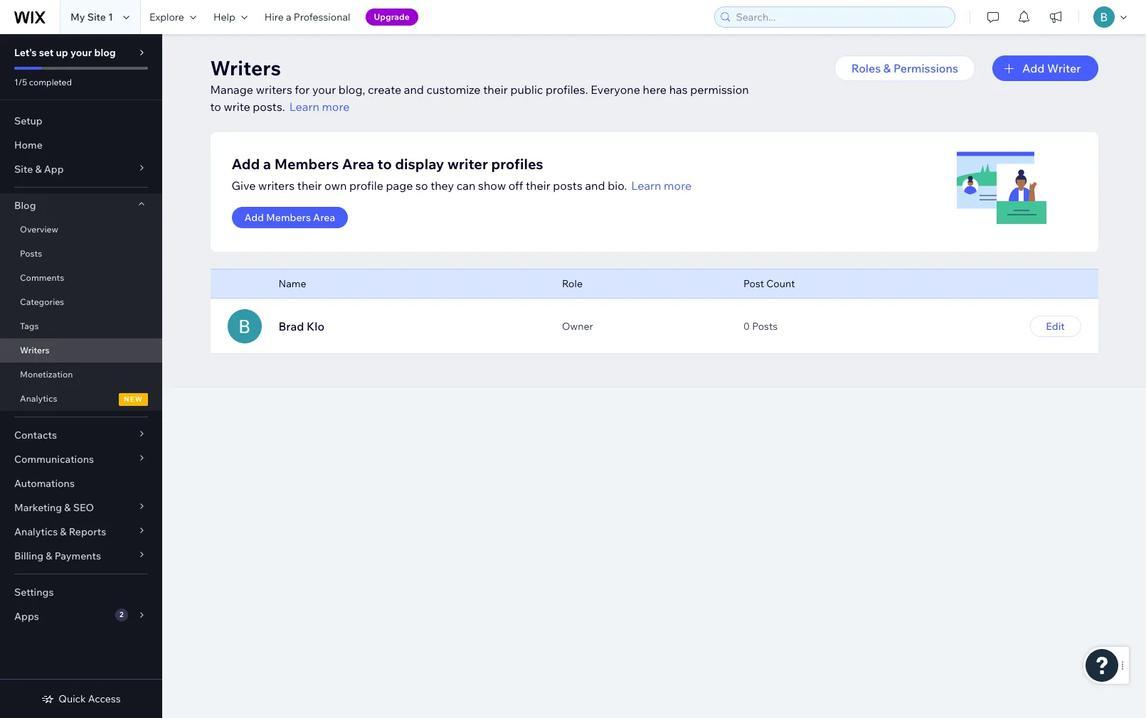 Task type: describe. For each thing, give the bounding box(es) containing it.
a for professional
[[286, 11, 291, 23]]

quick
[[59, 693, 86, 706]]

& for analytics
[[60, 526, 67, 539]]

categories
[[20, 297, 64, 307]]

payments
[[55, 550, 101, 563]]

permissions
[[894, 61, 958, 75]]

display
[[395, 155, 444, 173]]

members inside add a members area to display writer profiles give writers their own profile page so they can show off their posts and bio. learn more
[[274, 155, 339, 173]]

seo
[[73, 502, 94, 514]]

and inside add a members area to display writer profiles give writers their own profile page so they can show off their posts and bio. learn more
[[585, 179, 605, 193]]

add members area button
[[232, 207, 348, 228]]

writers inside add a members area to display writer profiles give writers their own profile page so they can show off their posts and bio. learn more
[[258, 179, 295, 193]]

analytics & reports button
[[0, 520, 162, 544]]

1 vertical spatial posts
[[752, 320, 778, 333]]

posts inside sidebar element
[[20, 248, 42, 259]]

marketing & seo button
[[0, 496, 162, 520]]

automations
[[14, 477, 75, 490]]

set
[[39, 46, 54, 59]]

off
[[509, 179, 523, 193]]

hire a professional link
[[256, 0, 359, 34]]

edit
[[1046, 320, 1065, 333]]

setup
[[14, 115, 43, 127]]

site & app
[[14, 163, 64, 176]]

learn inside 'learn more' "link"
[[289, 100, 319, 114]]

& for marketing
[[64, 502, 71, 514]]

write
[[224, 100, 250, 114]]

billing & payments button
[[0, 544, 162, 568]]

tags link
[[0, 314, 162, 339]]

comments
[[20, 272, 64, 283]]

marketing & seo
[[14, 502, 94, 514]]

writer
[[447, 155, 488, 173]]

create
[[368, 83, 401, 97]]

upgrade button
[[365, 9, 418, 26]]

learn inside add a members area to display writer profiles give writers their own profile page so they can show off their posts and bio. learn more
[[631, 179, 661, 193]]

profiles
[[491, 155, 543, 173]]

2
[[120, 610, 124, 620]]

comments link
[[0, 266, 162, 290]]

learn more link for add a members area to display writer profiles
[[631, 177, 692, 194]]

writer
[[1047, 61, 1081, 75]]

communications button
[[0, 448, 162, 472]]

your for blog,
[[312, 83, 336, 97]]

1 horizontal spatial writers
[[210, 55, 281, 80]]

writers inside sidebar element
[[20, 345, 50, 356]]

categories link
[[0, 290, 162, 314]]

their inside manage writers for your blog, create and customize their public profiles. everyone here has permission to write posts.
[[483, 83, 508, 97]]

let's
[[14, 46, 37, 59]]

home
[[14, 139, 43, 152]]

0
[[744, 320, 750, 333]]

learn more link for writers
[[289, 98, 350, 115]]

profile
[[349, 179, 383, 193]]

owner
[[562, 320, 593, 333]]

add writer
[[1022, 61, 1081, 75]]

2 horizontal spatial their
[[526, 179, 550, 193]]

site inside popup button
[[14, 163, 33, 176]]

permission
[[690, 83, 749, 97]]

up
[[56, 46, 68, 59]]

post count
[[744, 277, 795, 290]]

settings
[[14, 586, 54, 599]]

Search... field
[[732, 7, 951, 27]]

analytics for analytics
[[20, 393, 57, 404]]

setup link
[[0, 109, 162, 133]]

blog
[[94, 46, 116, 59]]

monetization link
[[0, 363, 162, 387]]

let's set up your blog
[[14, 46, 116, 59]]

roles & permissions button
[[834, 55, 975, 81]]

explore
[[149, 11, 184, 23]]

for
[[295, 83, 310, 97]]

profiles.
[[546, 83, 588, 97]]

my site 1
[[70, 11, 113, 23]]

bio.
[[608, 179, 627, 193]]

more inside add a members area to display writer profiles give writers their own profile page so they can show off their posts and bio. learn more
[[664, 179, 692, 193]]

add members area
[[244, 211, 335, 224]]

so
[[416, 179, 428, 193]]

automations link
[[0, 472, 162, 496]]

more inside "link"
[[322, 100, 350, 114]]

roles & permissions
[[851, 61, 958, 75]]

site & app button
[[0, 157, 162, 181]]

writers inside manage writers for your blog, create and customize their public profiles. everyone here has permission to write posts.
[[256, 83, 292, 97]]

can
[[457, 179, 476, 193]]

reports
[[69, 526, 106, 539]]

my
[[70, 11, 85, 23]]

hire
[[264, 11, 284, 23]]

brad klo
[[279, 319, 325, 334]]



Task type: vqa. For each thing, say whether or not it's contained in the screenshot.
Search For Tools, Apps, Help & More... field
no



Task type: locate. For each thing, give the bounding box(es) containing it.
1 horizontal spatial more
[[664, 179, 692, 193]]

access
[[88, 693, 121, 706]]

hire a professional
[[264, 11, 350, 23]]

more right bio.
[[664, 179, 692, 193]]

role
[[562, 277, 583, 290]]

0 vertical spatial add
[[1022, 61, 1045, 75]]

completed
[[29, 77, 72, 88]]

0 vertical spatial analytics
[[20, 393, 57, 404]]

& left seo
[[64, 502, 71, 514]]

help
[[213, 11, 235, 23]]

& inside billing & payments popup button
[[46, 550, 52, 563]]

& for billing
[[46, 550, 52, 563]]

& inside marketing & seo popup button
[[64, 502, 71, 514]]

posts
[[553, 179, 583, 193]]

quick access button
[[41, 693, 121, 706]]

add for members
[[244, 211, 264, 224]]

to
[[210, 100, 221, 114], [378, 155, 392, 173]]

writers
[[256, 83, 292, 97], [258, 179, 295, 193]]

0 vertical spatial members
[[274, 155, 339, 173]]

own
[[324, 179, 347, 193]]

1 vertical spatial site
[[14, 163, 33, 176]]

apps
[[14, 610, 39, 623]]

posts right the "0"
[[752, 320, 778, 333]]

1 vertical spatial learn
[[631, 179, 661, 193]]

1 horizontal spatial posts
[[752, 320, 778, 333]]

site left 1
[[87, 11, 106, 23]]

1/5
[[14, 77, 27, 88]]

0 horizontal spatial and
[[404, 83, 424, 97]]

analytics down marketing
[[14, 526, 58, 539]]

0 horizontal spatial learn more link
[[289, 98, 350, 115]]

billing
[[14, 550, 43, 563]]

1 vertical spatial more
[[664, 179, 692, 193]]

1 vertical spatial area
[[313, 211, 335, 224]]

monetization
[[20, 369, 73, 380]]

blog button
[[0, 194, 162, 218]]

posts.
[[253, 100, 285, 114]]

learn down for
[[289, 100, 319, 114]]

add down give
[[244, 211, 264, 224]]

site
[[87, 11, 106, 23], [14, 163, 33, 176]]

members inside button
[[266, 211, 311, 224]]

help button
[[205, 0, 256, 34]]

1/5 completed
[[14, 77, 72, 88]]

members
[[274, 155, 339, 173], [266, 211, 311, 224]]

communications
[[14, 453, 94, 466]]

learn more
[[289, 100, 350, 114]]

their left public
[[483, 83, 508, 97]]

1 vertical spatial analytics
[[14, 526, 58, 539]]

& for site
[[35, 163, 42, 176]]

1 vertical spatial to
[[378, 155, 392, 173]]

1 horizontal spatial learn more link
[[631, 177, 692, 194]]

app
[[44, 163, 64, 176]]

and inside manage writers for your blog, create and customize their public profiles. everyone here has permission to write posts.
[[404, 83, 424, 97]]

0 vertical spatial area
[[342, 155, 374, 173]]

new
[[124, 395, 143, 404]]

to inside add a members area to display writer profiles give writers their own profile page so they can show off their posts and bio. learn more
[[378, 155, 392, 173]]

& for roles
[[883, 61, 891, 75]]

& left reports
[[60, 526, 67, 539]]

name
[[279, 277, 306, 290]]

0 horizontal spatial site
[[14, 163, 33, 176]]

1 vertical spatial writers
[[258, 179, 295, 193]]

overview
[[20, 224, 58, 235]]

&
[[883, 61, 891, 75], [35, 163, 42, 176], [64, 502, 71, 514], [60, 526, 67, 539], [46, 550, 52, 563]]

1 horizontal spatial site
[[87, 11, 106, 23]]

1 vertical spatial add
[[232, 155, 260, 173]]

manage writers for your blog, create and customize their public profiles. everyone here has permission to write posts.
[[210, 83, 749, 114]]

here
[[643, 83, 667, 97]]

add inside add a members area to display writer profiles give writers their own profile page so they can show off their posts and bio. learn more
[[232, 155, 260, 173]]

learn right bio.
[[631, 179, 661, 193]]

customize
[[426, 83, 481, 97]]

writers link
[[0, 339, 162, 363]]

0 horizontal spatial a
[[263, 155, 271, 173]]

0 vertical spatial site
[[87, 11, 106, 23]]

a right 'hire'
[[286, 11, 291, 23]]

add a members area to display writer profiles give writers their own profile page so they can show off their posts and bio. learn more
[[232, 155, 692, 193]]

& inside site & app popup button
[[35, 163, 42, 176]]

learn more link down for
[[289, 98, 350, 115]]

area inside button
[[313, 211, 335, 224]]

add left writer
[[1022, 61, 1045, 75]]

professional
[[294, 11, 350, 23]]

1 vertical spatial a
[[263, 155, 271, 173]]

writers down tags
[[20, 345, 50, 356]]

a down posts.
[[263, 155, 271, 173]]

post
[[744, 277, 764, 290]]

0 horizontal spatial posts
[[20, 248, 42, 259]]

site down home
[[14, 163, 33, 176]]

1 horizontal spatial area
[[342, 155, 374, 173]]

home link
[[0, 133, 162, 157]]

& right roles
[[883, 61, 891, 75]]

your up the learn more
[[312, 83, 336, 97]]

area inside add a members area to display writer profiles give writers their own profile page so they can show off their posts and bio. learn more
[[342, 155, 374, 173]]

& right billing
[[46, 550, 52, 563]]

quick access
[[59, 693, 121, 706]]

1 horizontal spatial and
[[585, 179, 605, 193]]

brad
[[279, 319, 304, 334]]

writers right give
[[258, 179, 295, 193]]

more
[[322, 100, 350, 114], [664, 179, 692, 193]]

manage
[[210, 83, 253, 97]]

roles
[[851, 61, 881, 75]]

billing & payments
[[14, 550, 101, 563]]

their left the own
[[297, 179, 322, 193]]

your inside sidebar element
[[70, 46, 92, 59]]

0 horizontal spatial their
[[297, 179, 322, 193]]

klo
[[307, 319, 325, 334]]

learn
[[289, 100, 319, 114], [631, 179, 661, 193]]

their
[[483, 83, 508, 97], [297, 179, 322, 193], [526, 179, 550, 193]]

everyone
[[591, 83, 640, 97]]

1 horizontal spatial your
[[312, 83, 336, 97]]

a
[[286, 11, 291, 23], [263, 155, 271, 173]]

has
[[669, 83, 688, 97]]

add for a
[[232, 155, 260, 173]]

analytics inside popup button
[[14, 526, 58, 539]]

0 vertical spatial posts
[[20, 248, 42, 259]]

area down the own
[[313, 211, 335, 224]]

sidebar element
[[0, 34, 162, 719]]

more down blog,
[[322, 100, 350, 114]]

0 horizontal spatial writers
[[20, 345, 50, 356]]

to up page
[[378, 155, 392, 173]]

analytics down monetization
[[20, 393, 57, 404]]

2 vertical spatial add
[[244, 211, 264, 224]]

public
[[510, 83, 543, 97]]

their right off
[[526, 179, 550, 193]]

0 horizontal spatial to
[[210, 100, 221, 114]]

and left bio.
[[585, 179, 605, 193]]

0 vertical spatial learn
[[289, 100, 319, 114]]

members up name
[[266, 211, 311, 224]]

0 vertical spatial your
[[70, 46, 92, 59]]

add
[[1022, 61, 1045, 75], [232, 155, 260, 173], [244, 211, 264, 224]]

& inside roles & permissions "button"
[[883, 61, 891, 75]]

0 vertical spatial to
[[210, 100, 221, 114]]

1 vertical spatial members
[[266, 211, 311, 224]]

0 vertical spatial a
[[286, 11, 291, 23]]

a for members
[[263, 155, 271, 173]]

your inside manage writers for your blog, create and customize their public profiles. everyone here has permission to write posts.
[[312, 83, 336, 97]]

marketing
[[14, 502, 62, 514]]

add writer button
[[993, 55, 1098, 81]]

they
[[431, 179, 454, 193]]

0 horizontal spatial more
[[322, 100, 350, 114]]

a inside hire a professional 'link'
[[286, 11, 291, 23]]

1 vertical spatial writers
[[20, 345, 50, 356]]

posts down overview
[[20, 248, 42, 259]]

1 horizontal spatial to
[[378, 155, 392, 173]]

0 vertical spatial writers
[[210, 55, 281, 80]]

add up give
[[232, 155, 260, 173]]

your right up at left
[[70, 46, 92, 59]]

writers
[[210, 55, 281, 80], [20, 345, 50, 356]]

0 vertical spatial and
[[404, 83, 424, 97]]

give
[[232, 179, 256, 193]]

and
[[404, 83, 424, 97], [585, 179, 605, 193]]

0 horizontal spatial area
[[313, 211, 335, 224]]

overview link
[[0, 218, 162, 242]]

0 posts
[[744, 320, 778, 333]]

and right the create
[[404, 83, 424, 97]]

add for writer
[[1022, 61, 1045, 75]]

your
[[70, 46, 92, 59], [312, 83, 336, 97]]

show
[[478, 179, 506, 193]]

1 horizontal spatial learn
[[631, 179, 661, 193]]

1
[[108, 11, 113, 23]]

area up the profile in the left of the page
[[342, 155, 374, 173]]

0 vertical spatial more
[[322, 100, 350, 114]]

1 vertical spatial and
[[585, 179, 605, 193]]

tags
[[20, 321, 39, 332]]

writers up manage
[[210, 55, 281, 80]]

& inside analytics & reports popup button
[[60, 526, 67, 539]]

1 horizontal spatial a
[[286, 11, 291, 23]]

contacts
[[14, 429, 57, 442]]

1 vertical spatial learn more link
[[631, 177, 692, 194]]

analytics & reports
[[14, 526, 106, 539]]

a inside add a members area to display writer profiles give writers their own profile page so they can show off their posts and bio. learn more
[[263, 155, 271, 173]]

0 horizontal spatial learn
[[289, 100, 319, 114]]

writers up posts.
[[256, 83, 292, 97]]

blog
[[14, 199, 36, 212]]

0 vertical spatial writers
[[256, 83, 292, 97]]

posts link
[[0, 242, 162, 266]]

1 vertical spatial your
[[312, 83, 336, 97]]

to inside manage writers for your blog, create and customize their public profiles. everyone here has permission to write posts.
[[210, 100, 221, 114]]

1 horizontal spatial their
[[483, 83, 508, 97]]

area
[[342, 155, 374, 173], [313, 211, 335, 224]]

0 horizontal spatial your
[[70, 46, 92, 59]]

your for blog
[[70, 46, 92, 59]]

0 vertical spatial learn more link
[[289, 98, 350, 115]]

& left "app"
[[35, 163, 42, 176]]

upgrade
[[374, 11, 410, 22]]

page
[[386, 179, 413, 193]]

members up the own
[[274, 155, 339, 173]]

analytics
[[20, 393, 57, 404], [14, 526, 58, 539]]

analytics for analytics & reports
[[14, 526, 58, 539]]

learn more link right bio.
[[631, 177, 692, 194]]

to left write
[[210, 100, 221, 114]]



